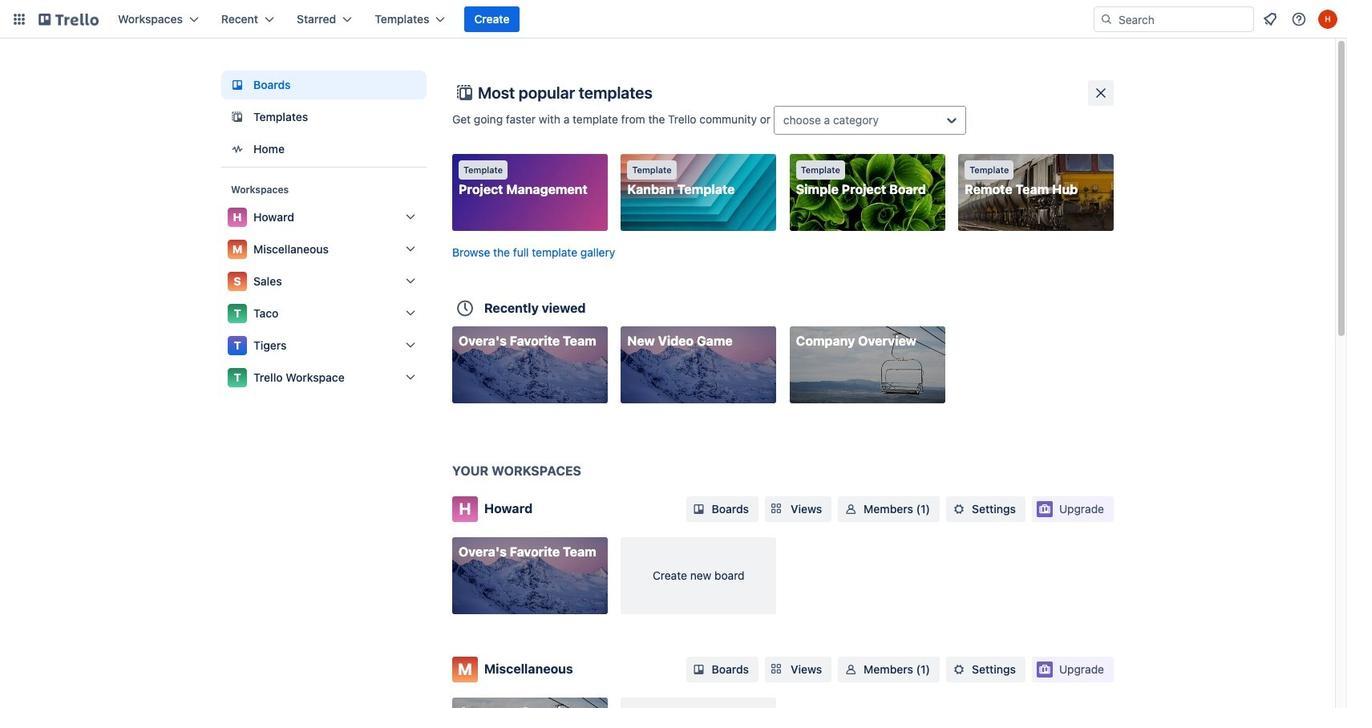 Task type: vqa. For each thing, say whether or not it's contained in the screenshot.
template board icon
yes



Task type: describe. For each thing, give the bounding box(es) containing it.
0 notifications image
[[1261, 10, 1280, 29]]

back to home image
[[39, 6, 99, 32]]

howard (howard38800628) image
[[1319, 10, 1338, 29]]

home image
[[228, 140, 247, 159]]



Task type: locate. For each thing, give the bounding box(es) containing it.
open information menu image
[[1291, 11, 1307, 27]]

Search field
[[1113, 8, 1254, 30]]

primary element
[[0, 0, 1348, 39]]

sm image
[[691, 501, 707, 517], [843, 501, 859, 517], [843, 661, 859, 677]]

template board image
[[228, 107, 247, 127]]

search image
[[1101, 13, 1113, 26]]

sm image
[[951, 501, 967, 517], [691, 661, 707, 677], [951, 661, 967, 677]]

board image
[[228, 75, 247, 95]]



